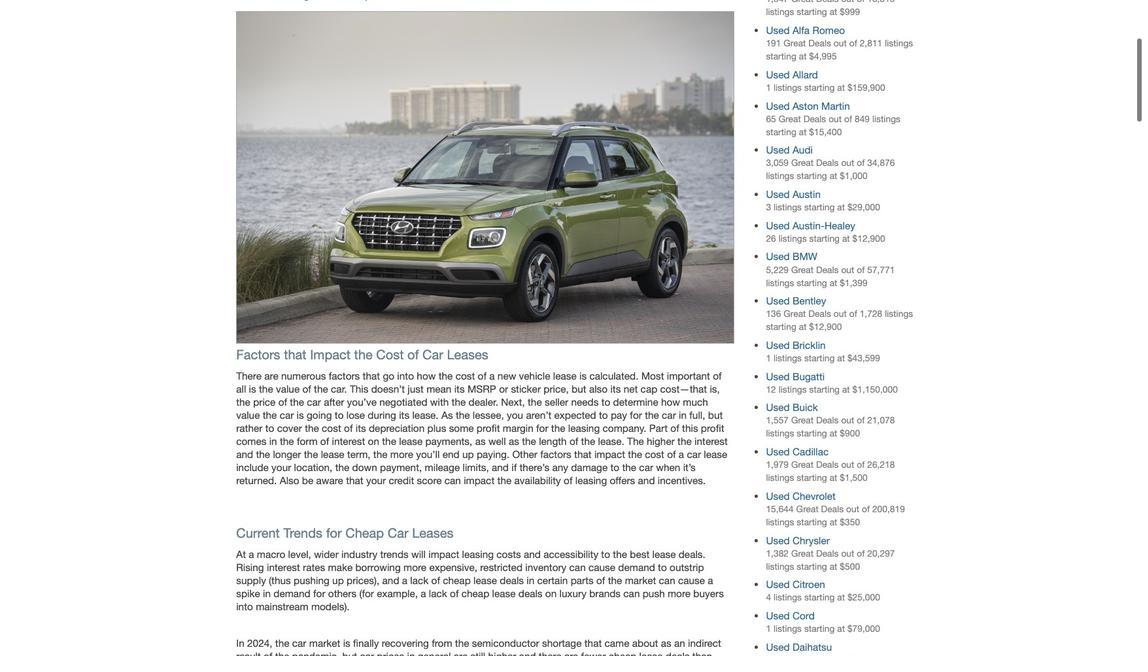 Task type: locate. For each thing, give the bounding box(es) containing it.
5 used from the top
[[766, 188, 790, 200]]

1 vertical spatial cause
[[678, 575, 705, 587]]

out for used bentley
[[834, 309, 847, 319]]

1 horizontal spatial up
[[462, 448, 474, 460]]

interest up (thus
[[267, 562, 300, 573]]

1 horizontal spatial as
[[509, 435, 519, 447]]

starting up citroen
[[797, 561, 827, 572]]

at up healey
[[837, 202, 845, 213]]

out for used bmw
[[841, 265, 854, 275]]

expected
[[554, 409, 596, 421]]

level,
[[288, 549, 311, 560]]

used daihatsu link
[[766, 641, 832, 653]]

used for used buick
[[766, 402, 790, 414]]

deals inside 1,557 great deals out of 21,078 listings starting at
[[816, 415, 839, 426]]

1 horizontal spatial impact
[[464, 475, 495, 486]]

great inside 1,979 great deals out of 26,218 listings starting at
[[791, 460, 813, 470]]

starting inside 5,229 great deals out of 57,771 listings starting at
[[797, 278, 827, 288]]

used chrysler link
[[766, 535, 830, 546]]

used buick
[[766, 402, 818, 414]]

out for used chevrolet
[[846, 504, 859, 515]]

starting up cadillac
[[797, 429, 827, 439]]

17 used from the top
[[766, 641, 790, 653]]

(thus
[[269, 575, 291, 587]]

to
[[601, 396, 610, 408], [335, 409, 344, 421], [599, 409, 608, 421], [265, 422, 274, 434], [610, 461, 619, 473], [601, 549, 610, 560], [658, 562, 667, 573]]

1 vertical spatial 1
[[766, 353, 771, 364]]

1 vertical spatial more
[[403, 562, 426, 573]]

used inside used bricklin 1 listings starting at $43,599
[[766, 339, 790, 351]]

a up example,
[[402, 575, 407, 587]]

2 vertical spatial cost
[[645, 448, 664, 460]]

at inside "used austin-healey 26 listings starting at $12,900"
[[842, 233, 850, 244]]

used up 3,059
[[766, 144, 790, 156]]

great for buick
[[791, 415, 813, 426]]

1 vertical spatial cost
[[322, 422, 341, 434]]

the
[[354, 347, 373, 362], [439, 370, 453, 382], [259, 383, 273, 395], [314, 383, 328, 395], [236, 396, 250, 408], [290, 396, 304, 408], [452, 396, 466, 408], [528, 396, 542, 408], [263, 409, 277, 421], [456, 409, 470, 421], [645, 409, 659, 421], [305, 422, 319, 434], [551, 422, 565, 434], [280, 435, 294, 447], [382, 435, 396, 447], [522, 435, 536, 447], [581, 435, 595, 447], [677, 435, 692, 447], [256, 448, 270, 460], [304, 448, 318, 460], [373, 448, 387, 460], [628, 448, 642, 460], [335, 461, 349, 473], [622, 461, 636, 473], [497, 475, 511, 486], [613, 549, 627, 560], [608, 575, 622, 587], [275, 638, 289, 649], [455, 638, 469, 649], [275, 651, 289, 657]]

most
[[641, 370, 664, 382]]

of inside 65 great deals out of 849 listings starting at
[[844, 114, 852, 124]]

1 1 from the top
[[766, 82, 771, 93]]

at inside 3,059 great deals out of 34,876 listings starting at
[[830, 171, 837, 181]]

cost up when at the right bottom
[[645, 448, 664, 460]]

as inside 'in 2024, the car market is finally recovering from the semiconductor shortage that came about as an indirect result of the pandemic, but car prices in general are still higher and there are fewer cheap lease deals tha'
[[661, 638, 671, 649]]

1 for used cord
[[766, 624, 771, 634]]

listings right "849"
[[872, 114, 900, 124]]

34,876
[[867, 158, 895, 168]]

listings down used citroen link
[[774, 593, 802, 603]]

much
[[683, 396, 708, 408]]

0 vertical spatial 1
[[766, 82, 771, 93]]

make
[[328, 562, 353, 573]]

but up the needs
[[572, 383, 586, 395]]

3 1 from the top
[[766, 624, 771, 634]]

12
[[766, 384, 776, 395]]

leases up will
[[412, 526, 453, 541]]

starting up bentley
[[797, 278, 827, 288]]

deals down cadillac
[[816, 460, 839, 470]]

that
[[284, 347, 306, 362], [363, 370, 380, 382], [574, 448, 592, 460], [346, 475, 363, 486], [584, 638, 602, 649]]

into inside there are numerous factors that go into how the cost of a new vehicle lease is calculated. most important of all is the value of the car. this doesn't just mean its msrp or sticker price, but also its net cap cost—that is, the price of the car after you've negotiated with the dealer. next, the seller needs to determine how much value the car is going to lose during its lease. as the lessee, you aren't expected to pay for the car in full, but rather to cover the cost of its depreciation plus some profit margin for the leasing company. part of this profit comes in the form of interest on the lease payments, as well as the length of the lease. the higher the interest and the longer the lease term, the more you'll end up paying. other factors that impact the cost of a car lease include your location, the down payment, mileage limits, and if there's any damage to the car when it's returned. also be aware that your credit score can impact the availability of leasing offers and incentives.
[[397, 370, 414, 382]]

lose
[[346, 409, 365, 421]]

used inside "used austin-healey 26 listings starting at $12,900"
[[766, 220, 790, 231]]

deals inside 65 great deals out of 849 listings starting at
[[803, 114, 826, 124]]

your down "down"
[[366, 475, 386, 486]]

the down "depreciation"
[[382, 435, 396, 447]]

out inside 191 great deals out of 2,811 listings starting at
[[834, 38, 847, 48]]

deals inside 3,059 great deals out of 34,876 listings starting at
[[816, 158, 839, 168]]

0 horizontal spatial car
[[388, 526, 408, 541]]

used up '26'
[[766, 220, 790, 231]]

0 horizontal spatial into
[[236, 601, 253, 613]]

2 vertical spatial deals
[[666, 651, 690, 657]]

car up mean
[[422, 347, 443, 362]]

0 vertical spatial cause
[[588, 562, 615, 573]]

used for used cord 1 listings starting at $79,000
[[766, 610, 790, 622]]

and left 'there'
[[519, 651, 536, 657]]

1 horizontal spatial into
[[397, 370, 414, 382]]

2 vertical spatial leasing
[[462, 549, 494, 560]]

is up cover
[[297, 409, 304, 421]]

listings down the used cord link
[[774, 624, 802, 634]]

1 vertical spatial impact
[[464, 475, 495, 486]]

1 horizontal spatial how
[[661, 396, 680, 408]]

at inside 1,557 great deals out of 21,078 listings starting at
[[830, 429, 837, 439]]

impact up 'expensive,'
[[428, 549, 459, 560]]

0 vertical spatial more
[[390, 448, 413, 460]]

1 used from the top
[[766, 24, 790, 36]]

0 horizontal spatial profit
[[477, 422, 500, 434]]

used inside used citroen 4 listings starting at $25,000
[[766, 579, 790, 591]]

1 horizontal spatial on
[[545, 588, 557, 600]]

used up 4
[[766, 579, 790, 591]]

availability
[[514, 475, 561, 486]]

starting down austin
[[804, 202, 835, 213]]

in
[[236, 638, 244, 649]]

listings inside 1,979 great deals out of 26,218 listings starting at
[[766, 473, 794, 483]]

14 used from the top
[[766, 535, 790, 546]]

your down longer
[[271, 461, 291, 473]]

0 vertical spatial deals
[[500, 575, 524, 587]]

2 vertical spatial cheap
[[609, 651, 636, 657]]

starting inside 3,059 great deals out of 34,876 listings starting at
[[797, 171, 827, 181]]

$1,000
[[840, 171, 868, 181]]

great inside 15,644 great deals out of 200,819 listings starting at
[[796, 504, 819, 515]]

0 horizontal spatial but
[[342, 651, 357, 657]]

full,
[[689, 409, 705, 421]]

out down "martin"
[[829, 114, 842, 124]]

11 used from the top
[[766, 402, 790, 414]]

2 vertical spatial but
[[342, 651, 357, 657]]

used allard link
[[766, 69, 818, 80]]

deals inside 191 great deals out of 2,811 listings starting at
[[808, 38, 831, 48]]

2 1 from the top
[[766, 353, 771, 364]]

demand
[[618, 562, 655, 573], [273, 588, 310, 600]]

3,059 great deals out of 34,876 listings starting at
[[766, 158, 895, 181]]

end
[[442, 448, 459, 460]]

$159,900
[[847, 82, 885, 93]]

and inside 'in 2024, the car market is finally recovering from the semiconductor shortage that came about as an indirect result of the pandemic, but car prices in general are still higher and there are fewer cheap lease deals tha'
[[519, 651, 536, 657]]

1 vertical spatial value
[[236, 409, 260, 421]]

0 horizontal spatial impact
[[428, 549, 459, 560]]

at inside 5,229 great deals out of 57,771 listings starting at
[[830, 278, 837, 288]]

listings inside 136 great deals out of 1,728 listings starting at
[[885, 309, 913, 319]]

daihatsu
[[792, 641, 832, 653]]

great for chevrolet
[[796, 504, 819, 515]]

is,
[[710, 383, 720, 395]]

0 horizontal spatial market
[[309, 638, 340, 649]]

great inside '1,382 great deals out of 20,297 listings starting at'
[[791, 548, 813, 559]]

the up "down"
[[373, 448, 387, 460]]

15 used from the top
[[766, 579, 790, 591]]

factors down length
[[540, 448, 571, 460]]

to down "also"
[[601, 396, 610, 408]]

audi
[[792, 144, 813, 156]]

1 horizontal spatial value
[[276, 383, 300, 395]]

2 vertical spatial 1
[[766, 624, 771, 634]]

2 vertical spatial impact
[[428, 549, 459, 560]]

$1,150,000
[[852, 384, 898, 395]]

0 horizontal spatial lease.
[[412, 409, 439, 421]]

136
[[766, 309, 781, 319]]

deals inside 136 great deals out of 1,728 listings starting at
[[808, 309, 831, 319]]

the up include on the left bottom of the page
[[256, 448, 270, 460]]

0 horizontal spatial cause
[[588, 562, 615, 573]]

starting down 191 at right
[[766, 51, 796, 62]]

cause down outstrip
[[678, 575, 705, 587]]

deals inside 15,644 great deals out of 200,819 listings starting at
[[821, 504, 844, 515]]

0 vertical spatial higher
[[647, 435, 675, 447]]

0 horizontal spatial your
[[271, 461, 291, 473]]

lease
[[553, 370, 577, 382], [399, 435, 423, 447], [321, 448, 344, 460], [704, 448, 727, 460], [652, 549, 676, 560], [473, 575, 497, 587], [492, 588, 516, 600], [639, 651, 663, 657]]

a left new
[[489, 370, 495, 382]]

1 horizontal spatial cause
[[678, 575, 705, 587]]

used inside used bugatti 12 listings starting at $1,150,000
[[766, 371, 790, 382]]

2 horizontal spatial are
[[564, 651, 578, 657]]

deals for buick
[[816, 415, 839, 426]]

0 horizontal spatial $12,900
[[809, 322, 842, 332]]

rising
[[236, 562, 264, 573]]

1 vertical spatial your
[[366, 475, 386, 486]]

1 horizontal spatial lease.
[[598, 435, 624, 447]]

great inside 3,059 great deals out of 34,876 listings starting at
[[791, 158, 813, 168]]

1 horizontal spatial cost
[[456, 370, 475, 382]]

1 vertical spatial market
[[309, 638, 340, 649]]

out for used audi
[[841, 158, 854, 168]]

starting down 136
[[766, 322, 796, 332]]

1 vertical spatial leasing
[[575, 475, 607, 486]]

deals inside 1,979 great deals out of 26,218 listings starting at
[[816, 460, 839, 470]]

on inside there are numerous factors that go into how the cost of a new vehicle lease is calculated. most important of all is the value of the car. this doesn't just mean its msrp or sticker price, but also its net cap cost—that is, the price of the car after you've negotiated with the dealer. next, the seller needs to determine how much value the car is going to lose during its lease. as the lessee, you aren't expected to pay for the car in full, but rather to cover the cost of its depreciation plus some profit margin for the leasing company. part of this profit comes in the form of interest on the lease payments, as well as the length of the lease. the higher the interest and the longer the lease term, the more you'll end up paying. other factors that impact the cost of a car lease include your location, the down payment, mileage limits, and if there's any damage to the car when it's returned. also be aware that your credit score can impact the availability of leasing offers and incentives.
[[368, 435, 379, 447]]

1 horizontal spatial are
[[454, 651, 468, 657]]

0 horizontal spatial demand
[[273, 588, 310, 600]]

0 vertical spatial cost
[[456, 370, 475, 382]]

1 vertical spatial $12,900
[[809, 322, 842, 332]]

1,382 great deals out of 20,297 listings starting at
[[766, 548, 895, 572]]

0 vertical spatial impact
[[594, 448, 625, 460]]

used for used bentley
[[766, 295, 790, 307]]

2 horizontal spatial interest
[[694, 435, 728, 447]]

luxury
[[559, 588, 586, 600]]

just
[[408, 383, 424, 395]]

bmw
[[792, 251, 817, 263]]

comes
[[236, 435, 266, 447]]

out
[[841, 0, 854, 4], [834, 38, 847, 48], [829, 114, 842, 124], [841, 158, 854, 168], [841, 265, 854, 275], [834, 309, 847, 319], [841, 415, 854, 426], [841, 460, 854, 470], [846, 504, 859, 515], [841, 548, 854, 559]]

deals for bentley
[[808, 309, 831, 319]]

value up rather
[[236, 409, 260, 421]]

out up $1,399
[[841, 265, 854, 275]]

bricklin
[[792, 339, 826, 351]]

0 vertical spatial your
[[271, 461, 291, 473]]

deals inside 5,229 great deals out of 57,771 listings starting at
[[816, 265, 839, 275]]

from
[[432, 638, 452, 649]]

used for used bricklin 1 listings starting at $43,599
[[766, 339, 790, 351]]

car up it's
[[687, 448, 701, 460]]

fewer
[[581, 651, 606, 657]]

0 horizontal spatial how
[[417, 370, 436, 382]]

out up $900
[[841, 415, 854, 426]]

car
[[422, 347, 443, 362], [388, 526, 408, 541]]

factors up "car."
[[329, 370, 360, 382]]

used austin link
[[766, 188, 821, 200]]

at left "$999"
[[830, 7, 837, 17]]

at inside '1,382 great deals out of 20,297 listings starting at'
[[830, 561, 837, 572]]

used left bricklin
[[766, 339, 790, 351]]

next,
[[501, 396, 525, 408]]

car up trends
[[388, 526, 408, 541]]

out inside 3,059 great deals out of 34,876 listings starting at
[[841, 158, 854, 168]]

up inside at a macro level, wider industry trends will impact leasing costs and accessibility to the best lease deals. rising interest rates make borrowing more expensive, restricted inventory can cause demand to outstrip supply (thus pushing up prices), and a lack of cheap lease deals in certain parts of the market can cause a spike in demand for others (for example, a lack of cheap lease deals on luxury brands can push more buyers into mainstream models).
[[332, 575, 344, 587]]

out for used chrysler
[[841, 548, 854, 559]]

great for cadillac
[[791, 460, 813, 470]]

0 vertical spatial into
[[397, 370, 414, 382]]

used down 4
[[766, 610, 790, 622]]

factors that impact the cost of car leases
[[236, 347, 488, 362]]

out inside '1,382 great deals out of 20,297 listings starting at'
[[841, 548, 854, 559]]

used for used bmw
[[766, 251, 790, 263]]

used for used bugatti 12 listings starting at $1,150,000
[[766, 371, 790, 382]]

1 vertical spatial higher
[[488, 651, 516, 657]]

lease. down company. on the right of the page
[[598, 435, 624, 447]]

1 inside used cord 1 listings starting at $79,000
[[766, 624, 771, 634]]

listings down used bugatti link
[[779, 384, 807, 395]]

leasing
[[568, 422, 600, 434], [575, 475, 607, 486], [462, 549, 494, 560]]

term,
[[347, 448, 370, 460]]

6 used from the top
[[766, 220, 790, 231]]

2 horizontal spatial impact
[[594, 448, 625, 460]]

deals up the $350 at the bottom right of the page
[[821, 504, 844, 515]]

how up just
[[417, 370, 436, 382]]

0 vertical spatial value
[[276, 383, 300, 395]]

starting up the 'chevrolet'
[[797, 473, 827, 483]]

deals
[[500, 575, 524, 587], [518, 588, 542, 600], [666, 651, 690, 657]]

9 used from the top
[[766, 339, 790, 351]]

general
[[418, 651, 451, 657]]

1,547 great deals out of 18,315 listings starting at
[[766, 0, 895, 17]]

new
[[497, 370, 516, 382]]

used up 1,382
[[766, 535, 790, 546]]

used
[[766, 24, 790, 36], [766, 69, 790, 80], [766, 100, 790, 112], [766, 144, 790, 156], [766, 188, 790, 200], [766, 220, 790, 231], [766, 251, 790, 263], [766, 295, 790, 307], [766, 339, 790, 351], [766, 371, 790, 382], [766, 402, 790, 414], [766, 446, 790, 458], [766, 490, 790, 502], [766, 535, 790, 546], [766, 579, 790, 591], [766, 610, 790, 622], [766, 641, 790, 653]]

0 horizontal spatial as
[[475, 435, 486, 447]]

0 vertical spatial $12,900
[[852, 233, 885, 244]]

deals up romeo
[[816, 0, 839, 4]]

2 used from the top
[[766, 69, 790, 80]]

great inside 1,557 great deals out of 21,078 listings starting at
[[791, 415, 813, 426]]

out inside 136 great deals out of 1,728 listings starting at
[[834, 309, 847, 319]]

out for used alfa romeo
[[834, 38, 847, 48]]

impact down 'limits,'
[[464, 475, 495, 486]]

0 horizontal spatial are
[[264, 370, 278, 382]]

austin-
[[792, 220, 825, 231]]

listings down used bricklin link
[[774, 353, 802, 364]]

starting down bugatti
[[809, 384, 840, 395]]

8 used from the top
[[766, 295, 790, 307]]

of inside '1,382 great deals out of 20,297 listings starting at'
[[857, 548, 865, 559]]

cheap
[[443, 575, 471, 587], [461, 588, 489, 600], [609, 651, 636, 657]]

listings inside used bricklin 1 listings starting at $43,599
[[774, 353, 802, 364]]

0 vertical spatial lack
[[410, 575, 429, 587]]

when
[[656, 461, 680, 473]]

20,297
[[867, 548, 895, 559]]

1,728
[[860, 309, 882, 319]]

listings down used allard link
[[774, 82, 802, 93]]

0 vertical spatial up
[[462, 448, 474, 460]]

16 used from the top
[[766, 610, 790, 622]]

listings down 1,979
[[766, 473, 794, 483]]

deals up $4,995
[[808, 38, 831, 48]]

2 horizontal spatial as
[[661, 638, 671, 649]]

at inside used citroen 4 listings starting at $25,000
[[837, 593, 845, 603]]

listings inside '1,382 great deals out of 20,297 listings starting at'
[[766, 561, 794, 572]]

out inside 65 great deals out of 849 listings starting at
[[829, 114, 842, 124]]

$12,900 inside "used austin-healey 26 listings starting at $12,900"
[[852, 233, 885, 244]]

but right 'full,'
[[708, 409, 723, 421]]

starting inside '1,382 great deals out of 20,297 listings starting at'
[[797, 561, 827, 572]]

impact
[[594, 448, 625, 460], [464, 475, 495, 486], [428, 549, 459, 560]]

1 vertical spatial factors
[[540, 448, 571, 460]]

of inside 1,557 great deals out of 21,078 listings starting at
[[857, 415, 865, 426]]

191
[[766, 38, 781, 48]]

0 horizontal spatial higher
[[488, 651, 516, 657]]

1 vertical spatial up
[[332, 575, 344, 587]]

there
[[236, 370, 262, 382]]

used bmw link
[[766, 251, 817, 263]]

used up 191 at right
[[766, 24, 790, 36]]

0 vertical spatial cheap
[[443, 575, 471, 587]]

can
[[445, 475, 461, 486], [569, 562, 586, 573], [659, 575, 675, 587], [623, 588, 640, 600]]

at inside used bricklin 1 listings starting at $43,599
[[837, 353, 845, 364]]

1 horizontal spatial profit
[[701, 422, 724, 434]]

0 horizontal spatial up
[[332, 575, 344, 587]]

with
[[430, 396, 449, 408]]

listings right 2,811
[[885, 38, 913, 48]]

listings inside 1,547 great deals out of 18,315 listings starting at
[[766, 7, 794, 17]]

but
[[572, 383, 586, 395], [708, 409, 723, 421], [342, 651, 357, 657]]

7 used from the top
[[766, 251, 790, 263]]

as left an at right
[[661, 638, 671, 649]]

1 vertical spatial lease.
[[598, 435, 624, 447]]

used up 12
[[766, 371, 790, 382]]

1 for used allard
[[766, 82, 771, 93]]

1 horizontal spatial market
[[625, 575, 656, 587]]

1,557 great deals out of 21,078 listings starting at
[[766, 415, 895, 439]]

listings right 1,728
[[885, 309, 913, 319]]

1 vertical spatial deals
[[518, 588, 542, 600]]

numerous
[[281, 370, 326, 382]]

1 horizontal spatial car
[[422, 347, 443, 362]]

1 vertical spatial lack
[[429, 588, 447, 600]]

1 horizontal spatial interest
[[332, 435, 365, 447]]

a up it's
[[679, 448, 684, 460]]

1 vertical spatial car
[[388, 526, 408, 541]]

12 used from the top
[[766, 446, 790, 458]]

0 vertical spatial how
[[417, 370, 436, 382]]

length
[[539, 435, 567, 447]]

paying.
[[477, 448, 509, 460]]

2 horizontal spatial but
[[708, 409, 723, 421]]

at down healey
[[842, 233, 850, 244]]

used daihatsu
[[766, 641, 832, 653]]

profit down 'full,'
[[701, 422, 724, 434]]

listings inside used austin 3 listings starting at $29,000
[[774, 202, 802, 213]]

great for chrysler
[[791, 548, 813, 559]]

negotiated
[[379, 396, 427, 408]]

plus
[[427, 422, 446, 434]]

used for used aston martin
[[766, 100, 790, 112]]

used bricklin link
[[766, 339, 826, 351]]

in
[[679, 409, 687, 421], [269, 435, 277, 447], [527, 575, 534, 587], [263, 588, 271, 600], [407, 651, 415, 657]]

0 vertical spatial market
[[625, 575, 656, 587]]

0 vertical spatial demand
[[618, 562, 655, 573]]

1 vertical spatial on
[[545, 588, 557, 600]]

0 horizontal spatial interest
[[267, 562, 300, 573]]

at left $25,000
[[837, 593, 845, 603]]

used inside used cord 1 listings starting at $79,000
[[766, 610, 790, 622]]

of inside 136 great deals out of 1,728 listings starting at
[[849, 309, 857, 319]]

deals down used aston martin link
[[803, 114, 826, 124]]

used aston martin
[[766, 100, 850, 112]]

higher inside there are numerous factors that go into how the cost of a new vehicle lease is calculated. most important of all is the value of the car. this doesn't just mean its msrp or sticker price, but also its net cap cost—that is, the price of the car after you've negotiated with the dealer. next, the seller needs to determine how much value the car is going to lose during its lease. as the lessee, you aren't expected to pay for the car in full, but rather to cover the cost of its depreciation plus some profit margin for the leasing company. part of this profit comes in the form of interest on the lease payments, as well as the length of the lease. the higher the interest and the longer the lease term, the more you'll end up paying. other factors that impact the cost of a car lease include your location, the down payment, mileage limits, and if there's any damage to the car when it's returned. also be aware that your credit score can impact the availability of leasing offers and incentives.
[[647, 435, 675, 447]]

great down bmw
[[791, 265, 813, 275]]

up up 'limits,'
[[462, 448, 474, 460]]

great for bmw
[[791, 265, 813, 275]]

starting up austin
[[797, 171, 827, 181]]

0 horizontal spatial cost
[[322, 422, 341, 434]]

deals inside 1,547 great deals out of 18,315 listings starting at
[[816, 0, 839, 4]]

in left 'full,'
[[679, 409, 687, 421]]

used cord link
[[766, 610, 815, 622]]

1
[[766, 82, 771, 93], [766, 353, 771, 364], [766, 624, 771, 634]]

13 used from the top
[[766, 490, 790, 502]]

out up the $350 at the bottom right of the page
[[846, 504, 859, 515]]

1 vertical spatial into
[[236, 601, 253, 613]]

great inside 136 great deals out of 1,728 listings starting at
[[784, 309, 806, 319]]

great for bentley
[[784, 309, 806, 319]]

market up pandemic,
[[309, 638, 340, 649]]

great down used bentley link
[[784, 309, 806, 319]]

cost—that
[[660, 383, 707, 395]]

0 horizontal spatial on
[[368, 435, 379, 447]]

10 used from the top
[[766, 371, 790, 382]]

out inside 1,547 great deals out of 18,315 listings starting at
[[841, 0, 854, 4]]

up
[[462, 448, 474, 460], [332, 575, 344, 587]]

great down 'used chevrolet'
[[796, 504, 819, 515]]

3 used from the top
[[766, 100, 790, 112]]

deals for chrysler
[[816, 548, 839, 559]]

leases
[[447, 347, 488, 362], [412, 526, 453, 541]]

used up 15,644
[[766, 490, 790, 502]]

0 vertical spatial on
[[368, 435, 379, 447]]

listings down 1,547
[[766, 7, 794, 17]]

payments,
[[425, 435, 472, 447]]

0 vertical spatial but
[[572, 383, 586, 395]]

profit down lessee, on the left bottom
[[477, 422, 500, 434]]

1 horizontal spatial higher
[[647, 435, 675, 447]]

used austin-healey link
[[766, 220, 855, 231]]

starting inside used citroen 4 listings starting at $25,000
[[804, 593, 835, 603]]

at left $1,399
[[830, 278, 837, 288]]

great inside 5,229 great deals out of 57,771 listings starting at
[[791, 265, 813, 275]]

at up "martin"
[[837, 82, 845, 93]]

1 down the used cord link
[[766, 624, 771, 634]]

of inside 5,229 great deals out of 57,771 listings starting at
[[857, 265, 865, 275]]

4 used from the top
[[766, 144, 790, 156]]

are left still
[[454, 651, 468, 657]]

best
[[630, 549, 649, 560]]

out for used aston martin
[[829, 114, 842, 124]]

used chrysler
[[766, 535, 830, 546]]

leasing up restricted on the left of the page
[[462, 549, 494, 560]]

at inside 15,644 great deals out of 200,819 listings starting at
[[830, 517, 837, 528]]



Task type: describe. For each thing, give the bounding box(es) containing it.
2,811
[[860, 38, 882, 48]]

lease inside 'in 2024, the car market is finally recovering from the semiconductor shortage that came about as an indirect result of the pandemic, but car prices in general are still higher and there are fewer cheap lease deals tha'
[[639, 651, 663, 657]]

can up parts
[[569, 562, 586, 573]]

the left best
[[613, 549, 627, 560]]

car down finally
[[360, 651, 374, 657]]

that left go in the left bottom of the page
[[363, 370, 380, 382]]

that inside 'in 2024, the car market is finally recovering from the semiconductor shortage that came about as an indirect result of the pandemic, but car prices in general are still higher and there are fewer cheap lease deals tha'
[[584, 638, 602, 649]]

on inside at a macro level, wider industry trends will impact leasing costs and accessibility to the best lease deals. rising interest rates make borrowing more expensive, restricted inventory can cause demand to outstrip supply (thus pushing up prices), and a lack of cheap lease deals in certain parts of the market can cause a spike in demand for others (for example, a lack of cheap lease deals on luxury brands can push more buyers into mainstream models).
[[545, 588, 557, 600]]

136 great deals out of 1,728 listings starting at
[[766, 309, 913, 332]]

$500
[[840, 561, 860, 572]]

deals for audi
[[816, 158, 839, 168]]

used for used alfa romeo
[[766, 24, 790, 36]]

0 vertical spatial car
[[422, 347, 443, 362]]

the right from
[[455, 638, 469, 649]]

that up damage
[[574, 448, 592, 460]]

during
[[368, 409, 396, 421]]

up inside there are numerous factors that go into how the cost of a new vehicle lease is calculated. most important of all is the value of the car. this doesn't just mean its msrp or sticker price, but also its net cap cost—that is, the price of the car after you've negotiated with the dealer. next, the seller needs to determine how much value the car is going to lose during its lease. as the lessee, you aren't expected to pay for the car in full, but rather to cover the cost of its depreciation plus some profit margin for the leasing company. part of this profit comes in the form of interest on the lease payments, as well as the length of the lease. the higher the interest and the longer the lease term, the more you'll end up paying. other factors that impact the cost of a car lease include your location, the down payment, mileage limits, and if there's any damage to the car when it's returned. also be aware that your credit score can impact the availability of leasing offers and incentives.
[[462, 448, 474, 460]]

into inside at a macro level, wider industry trends will impact leasing costs and accessibility to the best lease deals. rising interest rates make borrowing more expensive, restricted inventory can cause demand to outstrip supply (thus pushing up prices), and a lack of cheap lease deals in certain parts of the market can cause a spike in demand for others (for example, a lack of cheap lease deals on luxury brands can push more buyers into mainstream models).
[[236, 601, 253, 613]]

determine
[[613, 396, 658, 408]]

market inside at a macro level, wider industry trends will impact leasing costs and accessibility to the best lease deals. rising interest rates make borrowing more expensive, restricted inventory can cause demand to outstrip supply (thus pushing up prices), and a lack of cheap lease deals in certain parts of the market can cause a spike in demand for others (for example, a lack of cheap lease deals on luxury brands can push more buyers into mainstream models).
[[625, 575, 656, 587]]

out for used cadillac
[[841, 460, 854, 470]]

starting inside 1,547 great deals out of 18,315 listings starting at
[[797, 7, 827, 17]]

of inside 3,059 great deals out of 34,876 listings starting at
[[857, 158, 865, 168]]

car up cover
[[280, 409, 294, 421]]

in inside 'in 2024, the car market is finally recovering from the semiconductor shortage that came about as an indirect result of the pandemic, but car prices in general are still higher and there are fewer cheap lease deals tha'
[[407, 651, 415, 657]]

buick
[[792, 402, 818, 414]]

the left pandemic,
[[275, 651, 289, 657]]

its down lose
[[356, 422, 366, 434]]

starting inside 1,979 great deals out of 26,218 listings starting at
[[797, 473, 827, 483]]

is up the needs
[[579, 370, 587, 382]]

the down price
[[263, 409, 277, 421]]

$350
[[840, 517, 860, 528]]

starting inside used austin 3 listings starting at $29,000
[[804, 202, 835, 213]]

the up form
[[305, 422, 319, 434]]

at inside 'used allard 1 listings starting at $159,900'
[[837, 82, 845, 93]]

starting inside 1,557 great deals out of 21,078 listings starting at
[[797, 429, 827, 439]]

its down the 'negotiated'
[[399, 409, 409, 421]]

1 horizontal spatial your
[[366, 475, 386, 486]]

(for
[[359, 588, 374, 600]]

1 horizontal spatial demand
[[618, 562, 655, 573]]

used for used austin-healey 26 listings starting at $12,900
[[766, 220, 790, 231]]

2024,
[[247, 638, 272, 649]]

deals for alfa
[[808, 38, 831, 48]]

part
[[649, 422, 668, 434]]

more inside there are numerous factors that go into how the cost of a new vehicle lease is calculated. most important of all is the value of the car. this doesn't just mean its msrp or sticker price, but also its net cap cost—that is, the price of the car after you've negotiated with the dealer. next, the seller needs to determine how much value the car is going to lose during its lease. as the lessee, you aren't expected to pay for the car in full, but rather to cover the cost of its depreciation plus some profit margin for the leasing company. part of this profit comes in the form of interest on the lease payments, as well as the length of the lease. the higher the interest and the longer the lease term, the more you'll end up paying. other factors that impact the cost of a car lease include your location, the down payment, mileage limits, and if there's any damage to the car when it's returned. also be aware that your credit score can impact the availability of leasing offers and incentives.
[[390, 448, 413, 460]]

leasing inside at a macro level, wider industry trends will impact leasing costs and accessibility to the best lease deals. rising interest rates make borrowing more expensive, restricted inventory can cause demand to outstrip supply (thus pushing up prices), and a lack of cheap lease deals in certain parts of the market can cause a spike in demand for others (for example, a lack of cheap lease deals on luxury brands can push more buyers into mainstream models).
[[462, 549, 494, 560]]

or
[[499, 383, 508, 395]]

the up location,
[[304, 448, 318, 460]]

for down determine
[[630, 409, 642, 421]]

the up price
[[259, 383, 273, 395]]

wider
[[314, 549, 339, 560]]

4
[[766, 593, 771, 603]]

1,979 great deals out of 26,218 listings starting at
[[766, 460, 895, 483]]

0 vertical spatial leasing
[[568, 422, 600, 434]]

at inside 65 great deals out of 849 listings starting at
[[799, 127, 807, 137]]

at inside 191 great deals out of 2,811 listings starting at
[[799, 51, 807, 62]]

the up the brands on the right bottom of the page
[[608, 575, 622, 587]]

car left when at the right bottom
[[639, 461, 653, 473]]

for down aren't
[[536, 422, 548, 434]]

impact
[[310, 347, 351, 362]]

used for used audi
[[766, 144, 790, 156]]

at inside 136 great deals out of 1,728 listings starting at
[[799, 322, 807, 332]]

used for used allard 1 listings starting at $159,900
[[766, 69, 790, 80]]

used bugatti link
[[766, 371, 825, 382]]

at inside 1,547 great deals out of 18,315 listings starting at
[[830, 7, 837, 17]]

citroen
[[792, 579, 825, 591]]

used for used citroen 4 listings starting at $25,000
[[766, 579, 790, 591]]

there's
[[520, 461, 549, 473]]

at inside 1,979 great deals out of 26,218 listings starting at
[[830, 473, 837, 483]]

will
[[411, 549, 426, 560]]

2 horizontal spatial cost
[[645, 448, 664, 460]]

at inside used bugatti 12 listings starting at $1,150,000
[[842, 384, 850, 395]]

impact inside at a macro level, wider industry trends will impact leasing costs and accessibility to the best lease deals. rising interest rates make borrowing more expensive, restricted inventory can cause demand to outstrip supply (thus pushing up prices), and a lack of cheap lease deals in certain parts of the market can cause a spike in demand for others (for example, a lack of cheap lease deals on luxury brands can push more buyers into mainstream models).
[[428, 549, 459, 560]]

mean
[[426, 383, 451, 395]]

the up longer
[[280, 435, 294, 447]]

0 vertical spatial lease.
[[412, 409, 439, 421]]

car up going
[[307, 396, 321, 408]]

but inside 'in 2024, the car market is finally recovering from the semiconductor shortage that came about as an indirect result of the pandemic, but car prices in general are still higher and there are fewer cheap lease deals tha'
[[342, 651, 357, 657]]

healey
[[825, 220, 855, 231]]

came
[[605, 638, 629, 649]]

the
[[627, 435, 644, 447]]

$25,000
[[847, 593, 880, 603]]

deals for bmw
[[816, 265, 839, 275]]

listings inside 1,557 great deals out of 21,078 listings starting at
[[766, 429, 794, 439]]

used bmw
[[766, 251, 817, 263]]

offers
[[610, 475, 635, 486]]

5,229
[[766, 265, 789, 275]]

and up inventory
[[524, 549, 541, 560]]

out for used buick
[[841, 415, 854, 426]]

of inside 1,547 great deals out of 18,315 listings starting at
[[857, 0, 865, 4]]

to left "pay"
[[599, 409, 608, 421]]

listings inside 5,229 great deals out of 57,771 listings starting at
[[766, 278, 794, 288]]

great for alfa
[[784, 38, 806, 48]]

car up part
[[662, 409, 676, 421]]

mileage
[[425, 461, 460, 473]]

in down (thus
[[263, 588, 271, 600]]

listings inside used bugatti 12 listings starting at $1,150,000
[[779, 384, 807, 395]]

cheap inside 'in 2024, the car market is finally recovering from the semiconductor shortage that came about as an indirect result of the pandemic, but car prices in general are still higher and there are fewer cheap lease deals tha'
[[609, 651, 636, 657]]

deals.
[[679, 549, 705, 560]]

the up some
[[456, 409, 470, 421]]

to left best
[[601, 549, 610, 560]]

of inside 191 great deals out of 2,811 listings starting at
[[849, 38, 857, 48]]

that down "down"
[[346, 475, 363, 486]]

the down this
[[677, 435, 692, 447]]

used alfa romeo
[[766, 24, 845, 36]]

listings inside 15,644 great deals out of 200,819 listings starting at
[[766, 517, 794, 528]]

used bentley link
[[766, 295, 826, 307]]

used for used daihatsu
[[766, 641, 790, 653]]

$4,995
[[809, 51, 837, 62]]

the left the "cost"
[[354, 347, 373, 362]]

can inside there are numerous factors that go into how the cost of a new vehicle lease is calculated. most important of all is the value of the car. this doesn't just mean its msrp or sticker price, but also its net cap cost—that is, the price of the car after you've negotiated with the dealer. next, the seller needs to determine how much value the car is going to lose during its lease. as the lessee, you aren't expected to pay for the car in full, but rather to cover the cost of its depreciation plus some profit margin for the leasing company. part of this profit comes in the form of interest on the lease payments, as well as the length of the lease. the higher the interest and the longer the lease term, the more you'll end up paying. other factors that impact the cost of a car lease include your location, the down payment, mileage limits, and if there's any damage to the car when it's returned. also be aware that your credit score can impact the availability of leasing offers and incentives.
[[445, 475, 461, 486]]

57,771
[[867, 265, 895, 275]]

used chevrolet
[[766, 490, 836, 502]]

accessibility
[[544, 549, 598, 560]]

parts
[[571, 575, 594, 587]]

to left outstrip
[[658, 562, 667, 573]]

used cadillac link
[[766, 446, 829, 458]]

alfa
[[792, 24, 810, 36]]

listings inside used citroen 4 listings starting at $25,000
[[774, 593, 802, 603]]

cost
[[376, 347, 404, 362]]

1,547
[[766, 0, 789, 4]]

higher inside 'in 2024, the car market is finally recovering from the semiconductor shortage that came about as an indirect result of the pandemic, but car prices in general are still higher and there are fewer cheap lease deals tha'
[[488, 651, 516, 657]]

deals for aston
[[803, 114, 826, 124]]

0 vertical spatial factors
[[329, 370, 360, 382]]

if
[[512, 461, 517, 473]]

$900
[[840, 429, 860, 439]]

are inside there are numerous factors that go into how the cost of a new vehicle lease is calculated. most important of all is the value of the car. this doesn't just mean its msrp or sticker price, but also its net cap cost—that is, the price of the car after you've negotiated with the dealer. next, the seller needs to determine how much value the car is going to lose during its lease. as the lessee, you aren't expected to pay for the car in full, but rather to cover the cost of its depreciation plus some profit margin for the leasing company. part of this profit comes in the form of interest on the lease payments, as well as the length of the lease. the higher the interest and the longer the lease term, the more you'll end up paying. other factors that impact the cost of a car lease include your location, the down payment, mileage limits, and if there's any damage to the car when it's returned. also be aware that your credit score can impact the availability of leasing offers and incentives.
[[264, 370, 278, 382]]

used citroen 4 listings starting at $25,000
[[766, 579, 880, 603]]

for up wider
[[326, 526, 342, 541]]

1 vertical spatial but
[[708, 409, 723, 421]]

and left if
[[492, 461, 509, 473]]

macro
[[257, 549, 285, 560]]

industry
[[341, 549, 377, 560]]

15,644 great deals out of 200,819 listings starting at
[[766, 504, 905, 528]]

others
[[328, 588, 356, 600]]

2 vertical spatial more
[[668, 588, 691, 600]]

to left cover
[[265, 422, 274, 434]]

the up part
[[645, 409, 659, 421]]

starting inside 65 great deals out of 849 listings starting at
[[766, 127, 796, 137]]

starting inside used bugatti 12 listings starting at $1,150,000
[[809, 384, 840, 395]]

in up longer
[[269, 435, 277, 447]]

at a macro level, wider industry trends will impact leasing costs and accessibility to the best lease deals. rising interest rates make borrowing more expensive, restricted inventory can cause demand to outstrip supply (thus pushing up prices), and a lack of cheap lease deals in certain parts of the market can cause a spike in demand for others (for example, a lack of cheap lease deals on luxury brands can push more buyers into mainstream models).
[[236, 549, 724, 613]]

and down comes at the left of the page
[[236, 448, 253, 460]]

listings inside used cord 1 listings starting at $79,000
[[774, 624, 802, 634]]

1 profit from the left
[[477, 422, 500, 434]]

65 great deals out of 849 listings starting at
[[766, 114, 900, 137]]

to up offers
[[610, 461, 619, 473]]

score
[[417, 475, 442, 486]]

used for used austin 3 listings starting at $29,000
[[766, 188, 790, 200]]

you'll
[[416, 448, 440, 460]]

this
[[682, 422, 698, 434]]

supply
[[236, 575, 266, 587]]

and up example,
[[382, 575, 399, 587]]

the down the
[[628, 448, 642, 460]]

starting inside 136 great deals out of 1,728 listings starting at
[[766, 322, 796, 332]]

spike
[[236, 588, 260, 600]]

the down all
[[236, 396, 250, 408]]

starting inside 15,644 great deals out of 200,819 listings starting at
[[797, 517, 827, 528]]

market inside 'in 2024, the car market is finally recovering from the semiconductor shortage that came about as an indirect result of the pandemic, but car prices in general are still higher and there are fewer cheap lease deals tha'
[[309, 638, 340, 649]]

$999
[[840, 7, 860, 17]]

listings inside 191 great deals out of 2,811 listings starting at
[[885, 38, 913, 48]]

2024 hyundai venue image
[[236, 11, 734, 344]]

$1,500
[[840, 473, 868, 483]]

of inside 1,979 great deals out of 26,218 listings starting at
[[857, 460, 865, 470]]

in down inventory
[[527, 575, 534, 587]]

great inside 1,547 great deals out of 18,315 listings starting at
[[791, 0, 813, 4]]

the up offers
[[622, 461, 636, 473]]

a right example,
[[421, 588, 426, 600]]

great for aston
[[779, 114, 801, 124]]

3
[[766, 202, 771, 213]]

is inside 'in 2024, the car market is finally recovering from the semiconductor shortage that came about as an indirect result of the pandemic, but car prices in general are still higher and there are fewer cheap lease deals tha'
[[343, 638, 350, 649]]

interest inside at a macro level, wider industry trends will impact leasing costs and accessibility to the best lease deals. rising interest rates make borrowing more expensive, restricted inventory can cause demand to outstrip supply (thus pushing up prices), and a lack of cheap lease deals in certain parts of the market can cause a spike in demand for others (for example, a lack of cheap lease deals on luxury brands can push more buyers into mainstream models).
[[267, 562, 300, 573]]

at inside used austin 3 listings starting at $29,000
[[837, 202, 845, 213]]

is right all
[[249, 383, 256, 395]]

the up the as at left
[[452, 396, 466, 408]]

1 horizontal spatial but
[[572, 383, 586, 395]]

1,382
[[766, 548, 789, 559]]

to down after
[[335, 409, 344, 421]]

of inside 15,644 great deals out of 200,819 listings starting at
[[862, 504, 870, 515]]

about
[[632, 638, 658, 649]]

of inside 'in 2024, the car market is finally recovering from the semiconductor shortage that came about as an indirect result of the pandemic, but car prices in general are still higher and there are fewer cheap lease deals tha'
[[264, 651, 272, 657]]

3,059
[[766, 158, 789, 168]]

and right offers
[[638, 475, 655, 486]]

there are numerous factors that go into how the cost of a new vehicle lease is calculated. most important of all is the value of the car. this doesn't just mean its msrp or sticker price, but also its net cap cost—that is, the price of the car after you've negotiated with the dealer. next, the seller needs to determine how much value the car is going to lose during its lease. as the lessee, you aren't expected to pay for the car in full, but rather to cover the cost of its depreciation plus some profit margin for the leasing company. part of this profit comes in the form of interest on the lease payments, as well as the length of the lease. the higher the interest and the longer the lease term, the more you'll end up paying. other factors that impact the cost of a car lease include your location, the down payment, mileage limits, and if there's any damage to the car when it's returned. also be aware that your credit score can impact the availability of leasing offers and incentives.
[[236, 370, 728, 486]]

the up aren't
[[528, 396, 542, 408]]

margin
[[503, 422, 533, 434]]

it's
[[683, 461, 696, 473]]

1 vertical spatial demand
[[273, 588, 310, 600]]

car up pandemic,
[[292, 638, 306, 649]]

sticker
[[511, 383, 541, 395]]

aware
[[316, 475, 343, 486]]

the up other
[[522, 435, 536, 447]]

aston
[[792, 100, 819, 112]]

chevrolet
[[792, 490, 836, 502]]

deals for cadillac
[[816, 460, 839, 470]]

listings inside 65 great deals out of 849 listings starting at
[[872, 114, 900, 124]]

starting inside 'used allard 1 listings starting at $159,900'
[[804, 82, 835, 93]]

go
[[383, 370, 394, 382]]

include
[[236, 461, 269, 473]]

1 for used bricklin
[[766, 353, 771, 364]]

listings inside 'used allard 1 listings starting at $159,900'
[[774, 82, 802, 93]]

going
[[307, 409, 332, 421]]

at inside used cord 1 listings starting at $79,000
[[837, 624, 845, 634]]

deals for chevrolet
[[821, 504, 844, 515]]

can up the push
[[659, 575, 675, 587]]

starting inside used bricklin 1 listings starting at $43,599
[[804, 353, 835, 364]]

trends
[[283, 526, 322, 541]]

used for used chevrolet
[[766, 490, 790, 502]]

finally
[[353, 638, 379, 649]]

a up the 'buyers' at the bottom
[[708, 575, 713, 587]]

prices
[[377, 651, 404, 657]]

the down paying.
[[497, 475, 511, 486]]

also
[[280, 475, 299, 486]]

the up damage
[[581, 435, 595, 447]]

its right mean
[[454, 383, 465, 395]]

the up length
[[551, 422, 565, 434]]

an
[[674, 638, 685, 649]]

the up aware
[[335, 461, 349, 473]]

its down 'calculated.'
[[610, 383, 621, 395]]

used cord 1 listings starting at $79,000
[[766, 610, 880, 634]]

listings inside "used austin-healey 26 listings starting at $12,900"
[[779, 233, 807, 244]]

the up mean
[[439, 370, 453, 382]]

$15,400
[[809, 127, 842, 137]]

that up numerous
[[284, 347, 306, 362]]

0 vertical spatial leases
[[447, 347, 488, 362]]

the right the 2024,
[[275, 638, 289, 649]]

can left the push
[[623, 588, 640, 600]]

used for used cadillac
[[766, 446, 790, 458]]

used for used chrysler
[[766, 535, 790, 546]]

be
[[302, 475, 313, 486]]

trends
[[380, 549, 409, 560]]

great for audi
[[791, 158, 813, 168]]

listings inside 3,059 great deals out of 34,876 listings starting at
[[766, 171, 794, 181]]

as
[[441, 409, 453, 421]]

result
[[236, 651, 261, 657]]

used bentley
[[766, 295, 826, 307]]

longer
[[273, 448, 301, 460]]

the left "car."
[[314, 383, 328, 395]]

1 vertical spatial how
[[661, 396, 680, 408]]

starting inside used cord 1 listings starting at $79,000
[[804, 624, 835, 634]]

used cadillac
[[766, 446, 829, 458]]

0 horizontal spatial value
[[236, 409, 260, 421]]

starting inside 191 great deals out of 2,811 listings starting at
[[766, 51, 796, 62]]

deals inside 'in 2024, the car market is finally recovering from the semiconductor shortage that came about as an indirect result of the pandemic, but car prices in general are still higher and there are fewer cheap lease deals tha'
[[666, 651, 690, 657]]

starting inside "used austin-healey 26 listings starting at $12,900"
[[809, 233, 840, 244]]

calculated.
[[589, 370, 638, 382]]

a right at
[[249, 549, 254, 560]]

for inside at a macro level, wider industry trends will impact leasing costs and accessibility to the best lease deals. rising interest rates make borrowing more expensive, restricted inventory can cause demand to outstrip supply (thus pushing up prices), and a lack of cheap lease deals in certain parts of the market can cause a spike in demand for others (for example, a lack of cheap lease deals on luxury brands can push more buyers into mainstream models).
[[313, 588, 325, 600]]

depreciation
[[369, 422, 425, 434]]

1 vertical spatial leases
[[412, 526, 453, 541]]

the down numerous
[[290, 396, 304, 408]]

2 profit from the left
[[701, 422, 724, 434]]

1 vertical spatial cheap
[[461, 588, 489, 600]]



Task type: vqa. For each thing, say whether or not it's contained in the screenshot.
34,876
yes



